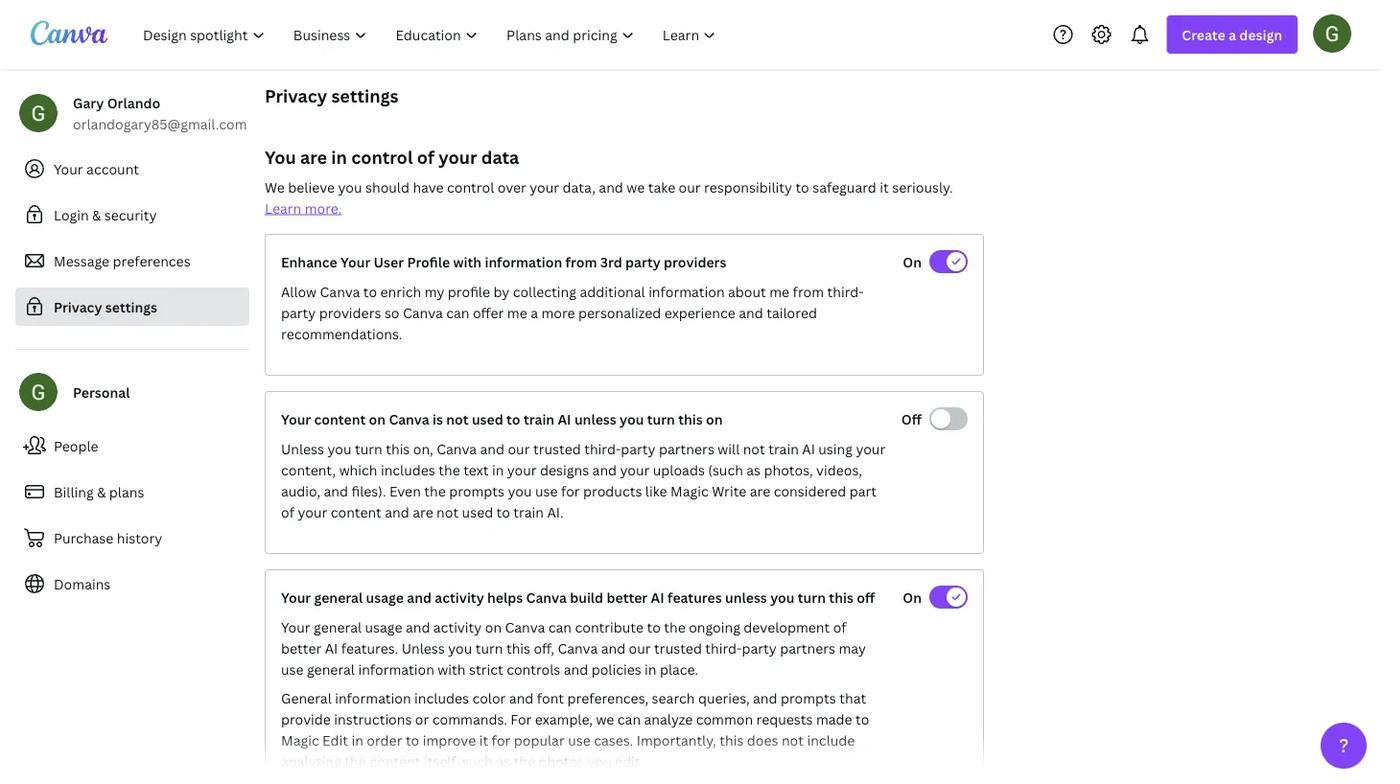 Task type: describe. For each thing, give the bounding box(es) containing it.
helps
[[487, 588, 523, 607]]

0 vertical spatial privacy
[[265, 84, 327, 107]]

general for your general usage and activity helps canva build better ai features unless you turn this off
[[314, 588, 363, 607]]

order
[[367, 731, 402, 750]]

using
[[818, 440, 853, 458]]

enhance
[[281, 253, 337, 271]]

usage for on
[[365, 618, 402, 636]]

turn inside unless you turn this on, canva and our trusted third-party partners will not train ai using your content, which includes the text in your designs and your uploads (such as photos, videos, audio, and files). even the prompts you use for products like magic write are considered part of your content and are not used to train ai.
[[355, 440, 383, 458]]

in inside unless you turn this on, canva and our trusted third-party partners will not train ai using your content, which includes the text in your designs and your uploads (such as photos, videos, audio, and files). even the prompts you use for products like magic write are considered part of your content and are not used to train ai.
[[492, 461, 504, 479]]

features.
[[341, 639, 398, 658]]

to inside your general usage and activity on canva can contribute to the ongoing development of better ai features. unless you turn this off, canva and our trusted third-party partners may use general information with strict controls and policies in place.
[[647, 618, 661, 636]]

create
[[1182, 25, 1226, 44]]

your inside we believe you should have control over your data, and we take our responsibility to safeguard it seriously. learn more.
[[530, 178, 559, 196]]

by
[[493, 282, 510, 301]]

you inside general information includes color and font preferences, search queries, and prompts that provide instructions or commands. for example, we can analyze common requests made to magic edit in order to improve it for popular use cases. importantly, this does not include analyzing the content itself, such as the photos you edit.
[[588, 753, 612, 771]]

activity for helps
[[435, 588, 484, 607]]

message preferences link
[[15, 242, 249, 280]]

edit
[[322, 731, 348, 750]]

ai inside your general usage and activity on canva can contribute to the ongoing development of better ai features. unless you turn this off, canva and our trusted third-party partners may use general information with strict controls and policies in place.
[[325, 639, 338, 658]]

and down which
[[324, 482, 348, 500]]

improve
[[423, 731, 476, 750]]

use inside unless you turn this on, canva and our trusted third-party partners will not train ai using your content, which includes the text in your designs and your uploads (such as photos, videos, audio, and files). even the prompts you use for products like magic write are considered part of your content and are not used to train ai.
[[535, 482, 558, 500]]

unless inside unless you turn this on, canva and our trusted third-party partners will not train ai using your content, which includes the text in your designs and your uploads (such as photos, videos, audio, and files). even the prompts you use for products like magic write are considered part of your content and are not used to train ai.
[[281, 440, 324, 458]]

1 vertical spatial train
[[769, 440, 799, 458]]

information up collecting
[[485, 253, 562, 271]]

development
[[744, 618, 830, 636]]

the left the text
[[439, 461, 460, 479]]

from inside allow canva to enrich my profile by collecting additional information about me from third- party providers so canva can offer me a more personalized experience and tailored recommendations.
[[793, 282, 824, 301]]

preferences,
[[567, 689, 649, 707]]

1 horizontal spatial unless
[[725, 588, 767, 607]]

canva left is
[[389, 410, 429, 428]]

domains link
[[15, 565, 249, 603]]

plans
[[109, 483, 144, 501]]

billing
[[54, 483, 94, 501]]

importantly,
[[637, 731, 716, 750]]

you up which
[[328, 440, 352, 458]]

partners inside unless you turn this on, canva and our trusted third-party partners will not train ai using your content, which includes the text in your designs and your uploads (such as photos, videos, audio, and files). even the prompts you use for products like magic write are considered part of your content and are not used to train ai.
[[659, 440, 715, 458]]

will
[[718, 440, 740, 458]]

0 horizontal spatial control
[[351, 145, 413, 169]]

used inside unless you turn this on, canva and our trusted third-party partners will not train ai using your content, which includes the text in your designs and your uploads (such as photos, videos, audio, and files). even the prompts you use for products like magic write are considered part of your content and are not used to train ai.
[[462, 503, 493, 521]]

enhance your user profile with information from 3rd party providers
[[281, 253, 727, 271]]

not right is
[[446, 410, 469, 428]]

0 vertical spatial used
[[472, 410, 503, 428]]

partners inside your general usage and activity on canva can contribute to the ongoing development of better ai features. unless you turn this off, canva and our trusted third-party partners may use general information with strict controls and policies in place.
[[780, 639, 836, 658]]

for inside unless you turn this on, canva and our trusted third-party partners will not train ai using your content, which includes the text in your designs and your uploads (such as photos, videos, audio, and files). even the prompts you use for products like magic write are considered part of your content and are not used to train ai.
[[561, 482, 580, 500]]

1 horizontal spatial are
[[413, 503, 433, 521]]

you are in control of your data
[[265, 145, 519, 169]]

use inside your general usage and activity on canva can contribute to the ongoing development of better ai features. unless you turn this off, canva and our trusted third-party partners may use general information with strict controls and policies in place.
[[281, 660, 304, 679]]

our inside we believe you should have control over your data, and we take our responsibility to safeguard it seriously. learn more.
[[679, 178, 701, 196]]

and inside allow canva to enrich my profile by collecting additional information about me from third- party providers so canva can offer me a more personalized experience and tailored recommendations.
[[739, 304, 763, 322]]

build
[[570, 588, 603, 607]]

like
[[645, 482, 667, 500]]

to down or
[[406, 731, 419, 750]]

(such
[[708, 461, 743, 479]]

our inside your general usage and activity on canva can contribute to the ongoing development of better ai features. unless you turn this off, canva and our trusted third-party partners may use general information with strict controls and policies in place.
[[629, 639, 651, 658]]

this inside your general usage and activity on canva can contribute to the ongoing development of better ai features. unless you turn this off, canva and our trusted third-party partners may use general information with strict controls and policies in place.
[[506, 639, 530, 658]]

learn
[[265, 199, 301, 217]]

2 horizontal spatial on
[[706, 410, 723, 428]]

designs
[[540, 461, 589, 479]]

this up uploads
[[678, 410, 703, 428]]

tailored
[[767, 304, 817, 322]]

should
[[365, 178, 410, 196]]

domains
[[54, 575, 111, 593]]

to inside allow canva to enrich my profile by collecting additional information about me from third- party providers so canva can offer me a more personalized experience and tailored recommendations.
[[363, 282, 377, 301]]

canva down my
[[403, 304, 443, 322]]

believe
[[288, 178, 335, 196]]

canva up off,
[[505, 618, 545, 636]]

your up have
[[439, 145, 477, 169]]

the right even
[[424, 482, 446, 500]]

search
[[652, 689, 695, 707]]

you up products
[[620, 410, 644, 428]]

0 horizontal spatial privacy settings
[[54, 298, 157, 316]]

third- inside allow canva to enrich my profile by collecting additional information about me from third- party providers so canva can offer me a more personalized experience and tailored recommendations.
[[827, 282, 864, 301]]

off
[[901, 410, 922, 428]]

0 horizontal spatial on
[[369, 410, 386, 428]]

personal
[[73, 383, 130, 401]]

videos,
[[816, 461, 862, 479]]

gary orlando orlandogary85@gmail.com
[[73, 94, 247, 133]]

create a design button
[[1167, 15, 1298, 54]]

ongoing
[[689, 618, 740, 636]]

prompts inside general information includes color and font preferences, search queries, and prompts that provide instructions or commands. for example, we can analyze common requests made to magic edit in order to improve it for popular use cases. importantly, this does not include analyzing the content itself, such as the photos you edit.
[[781, 689, 836, 707]]

collecting
[[513, 282, 577, 301]]

general
[[281, 689, 332, 707]]

off
[[857, 588, 875, 607]]

the down edit
[[345, 753, 366, 771]]

0 vertical spatial of
[[417, 145, 434, 169]]

information inside allow canva to enrich my profile by collecting additional information about me from third- party providers so canva can offer me a more personalized experience and tailored recommendations.
[[649, 282, 725, 301]]

enrich
[[380, 282, 421, 301]]

your content on canva is not used to train ai unless you turn this on
[[281, 410, 723, 428]]

edit.
[[615, 753, 644, 771]]

turn up uploads
[[647, 410, 675, 428]]

magic inside unless you turn this on, canva and our trusted third-party partners will not train ai using your content, which includes the text in your designs and your uploads (such as photos, videos, audio, and files). even the prompts you use for products like magic write are considered part of your content and are not used to train ai.
[[671, 482, 709, 500]]

prompts inside unless you turn this on, canva and our trusted third-party partners will not train ai using your content, which includes the text in your designs and your uploads (such as photos, videos, audio, and files). even the prompts you use for products like magic write are considered part of your content and are not used to train ai.
[[449, 482, 505, 500]]

message preferences
[[54, 252, 191, 270]]

photos
[[539, 753, 584, 771]]

canva right allow
[[320, 282, 360, 301]]

uploads
[[653, 461, 705, 479]]

our inside unless you turn this on, canva and our trusted third-party partners will not train ai using your content, which includes the text in your designs and your uploads (such as photos, videos, audio, and files). even the prompts you use for products like magic write are considered part of your content and are not used to train ai.
[[508, 440, 530, 458]]

you up development
[[770, 588, 795, 607]]

purchase
[[54, 529, 114, 547]]

part
[[850, 482, 877, 500]]

analyze
[[644, 710, 693, 729]]

itself,
[[424, 753, 459, 771]]

0 vertical spatial with
[[453, 253, 482, 271]]

on for enhance your user profile with information from 3rd party providers
[[903, 253, 922, 271]]

can inside general information includes color and font preferences, search queries, and prompts that provide instructions or commands. for example, we can analyze common requests made to magic edit in order to improve it for popular use cases. importantly, this does not include analyzing the content itself, such as the photos you edit.
[[618, 710, 641, 729]]

not down is
[[437, 503, 459, 521]]

color
[[472, 689, 506, 707]]

photos,
[[764, 461, 813, 479]]

in inside general information includes color and font preferences, search queries, and prompts that provide instructions or commands. for example, we can analyze common requests made to magic edit in order to improve it for popular use cases. importantly, this does not include analyzing the content itself, such as the photos you edit.
[[352, 731, 363, 750]]

0 horizontal spatial are
[[300, 145, 327, 169]]

we believe you should have control over your data, and we take our responsibility to safeguard it seriously. learn more.
[[265, 178, 953, 217]]

features
[[668, 588, 722, 607]]

ai up designs
[[558, 410, 571, 428]]

party inside your general usage and activity on canva can contribute to the ongoing development of better ai features. unless you turn this off, canva and our trusted third-party partners may use general information with strict controls and policies in place.
[[742, 639, 777, 658]]

recommendations.
[[281, 325, 402, 343]]

allow canva to enrich my profile by collecting additional information about me from third- party providers so canva can offer me a more personalized experience and tailored recommendations.
[[281, 282, 864, 343]]

and up the text
[[480, 440, 505, 458]]

policies
[[591, 660, 641, 679]]

control inside we believe you should have control over your data, and we take our responsibility to safeguard it seriously. learn more.
[[447, 178, 494, 196]]

your up like
[[620, 461, 650, 479]]

and up font in the left of the page
[[564, 660, 588, 679]]

even
[[389, 482, 421, 500]]

is
[[433, 410, 443, 428]]

includes inside unless you turn this on, canva and our trusted third-party partners will not train ai using your content, which includes the text in your designs and your uploads (such as photos, videos, audio, and files). even the prompts you use for products like magic write are considered part of your content and are not used to train ai.
[[381, 461, 435, 479]]

and up products
[[592, 461, 617, 479]]

about
[[728, 282, 766, 301]]

login & security
[[54, 206, 157, 224]]

your for your account
[[54, 160, 83, 178]]

0 vertical spatial train
[[524, 410, 555, 428]]

third- inside unless you turn this on, canva and our trusted third-party partners will not train ai using your content, which includes the text in your designs and your uploads (such as photos, videos, audio, and files). even the prompts you use for products like magic write are considered part of your content and are not used to train ai.
[[584, 440, 621, 458]]

this left off
[[829, 588, 854, 607]]

so
[[385, 304, 400, 322]]

instructions
[[334, 710, 412, 729]]

personalized
[[578, 304, 661, 322]]

not right will
[[743, 440, 765, 458]]

login & security link
[[15, 196, 249, 234]]

made
[[816, 710, 852, 729]]

2 vertical spatial general
[[307, 660, 355, 679]]

top level navigation element
[[130, 15, 732, 54]]

security
[[104, 206, 157, 224]]

third- inside your general usage and activity on canva can contribute to the ongoing development of better ai features. unless you turn this off, canva and our trusted third-party partners may use general information with strict controls and policies in place.
[[705, 639, 742, 658]]

create a design
[[1182, 25, 1282, 44]]

and down even
[[385, 503, 409, 521]]

& for login
[[92, 206, 101, 224]]

and up or
[[406, 618, 430, 636]]

& for billing
[[97, 483, 106, 501]]

of inside your general usage and activity on canva can contribute to the ongoing development of better ai features. unless you turn this off, canva and our trusted third-party partners may use general information with strict controls and policies in place.
[[833, 618, 847, 636]]

to inside we believe you should have control over your data, and we take our responsibility to safeguard it seriously. learn more.
[[796, 178, 809, 196]]

your down audio,
[[298, 503, 327, 521]]

profile
[[448, 282, 490, 301]]

turn up development
[[798, 588, 826, 607]]

your general usage and activity helps canva build better ai features unless you turn this off
[[281, 588, 875, 607]]

canva right off,
[[558, 639, 598, 658]]

0 horizontal spatial unless
[[574, 410, 617, 428]]

in up believe
[[331, 145, 347, 169]]

of inside unless you turn this on, canva and our trusted third-party partners will not train ai using your content, which includes the text in your designs and your uploads (such as photos, videos, audio, and files). even the prompts you use for products like magic write are considered part of your content and are not used to train ai.
[[281, 503, 295, 521]]

canva left build at the bottom left of the page
[[526, 588, 567, 607]]

does
[[747, 731, 778, 750]]

includes inside general information includes color and font preferences, search queries, and prompts that provide instructions or commands. for example, we can analyze common requests made to magic edit in order to improve it for popular use cases. importantly, this does not include analyzing the content itself, such as the photos you edit.
[[414, 689, 469, 707]]

your account link
[[15, 150, 249, 188]]

the down popular
[[514, 753, 535, 771]]

1 horizontal spatial settings
[[331, 84, 399, 107]]



Task type: vqa. For each thing, say whether or not it's contained in the screenshot.
Allow
yes



Task type: locate. For each thing, give the bounding box(es) containing it.
0 horizontal spatial a
[[531, 304, 538, 322]]

trusted inside your general usage and activity on canva can contribute to the ongoing development of better ai features. unless you turn this off, canva and our trusted third-party partners may use general information with strict controls and policies in place.
[[654, 639, 702, 658]]

0 horizontal spatial of
[[281, 503, 295, 521]]

or
[[415, 710, 429, 729]]

1 vertical spatial a
[[531, 304, 538, 322]]

usage for helps
[[366, 588, 404, 607]]

your
[[54, 160, 83, 178], [341, 253, 371, 271], [281, 410, 311, 428], [281, 588, 311, 607], [281, 618, 310, 636]]

on
[[903, 253, 922, 271], [903, 588, 922, 607]]

unless up ongoing
[[725, 588, 767, 607]]

as inside general information includes color and font preferences, search queries, and prompts that provide instructions or commands. for example, we can analyze common requests made to magic edit in order to improve it for popular use cases. importantly, this does not include analyzing the content itself, such as the photos you edit.
[[496, 753, 510, 771]]

audio,
[[281, 482, 321, 500]]

used down the text
[[462, 503, 493, 521]]

train left ai.
[[514, 503, 544, 521]]

0 vertical spatial includes
[[381, 461, 435, 479]]

which
[[339, 461, 377, 479]]

1 vertical spatial settings
[[105, 298, 157, 316]]

1 horizontal spatial it
[[880, 178, 889, 196]]

you down the cases.
[[588, 753, 612, 771]]

0 horizontal spatial privacy
[[54, 298, 102, 316]]

as
[[747, 461, 761, 479], [496, 753, 510, 771]]

orlando
[[107, 94, 160, 112]]

include
[[807, 731, 855, 750]]

with left "strict"
[[438, 660, 466, 679]]

ai left features.
[[325, 639, 338, 658]]

general information includes color and font preferences, search queries, and prompts that provide instructions or commands. for example, we can analyze common requests made to magic edit in order to improve it for popular use cases. importantly, this does not include analyzing the content itself, such as the photos you edit.
[[281, 689, 869, 771]]

orlandogary85@gmail.com
[[73, 115, 247, 133]]

and down about
[[739, 304, 763, 322]]

your right using
[[856, 440, 886, 458]]

1 horizontal spatial better
[[607, 588, 648, 607]]

0 horizontal spatial settings
[[105, 298, 157, 316]]

on down seriously.
[[903, 253, 922, 271]]

0 horizontal spatial as
[[496, 753, 510, 771]]

privacy settings up "you"
[[265, 84, 399, 107]]

requests
[[756, 710, 813, 729]]

0 vertical spatial for
[[561, 482, 580, 500]]

experience
[[665, 304, 736, 322]]

1 vertical spatial privacy settings
[[54, 298, 157, 316]]

on right off
[[903, 588, 922, 607]]

0 horizontal spatial our
[[508, 440, 530, 458]]

safeguard
[[813, 178, 877, 196]]

partners
[[659, 440, 715, 458], [780, 639, 836, 658]]

use inside general information includes color and font preferences, search queries, and prompts that provide instructions or commands. for example, we can analyze common requests made to magic edit in order to improve it for popular use cases. importantly, this does not include analyzing the content itself, such as the photos you edit.
[[568, 731, 591, 750]]

1 vertical spatial from
[[793, 282, 824, 301]]

0 vertical spatial unless
[[574, 410, 617, 428]]

commands.
[[432, 710, 507, 729]]

0 horizontal spatial me
[[507, 304, 527, 322]]

responsibility
[[704, 178, 792, 196]]

as inside unless you turn this on, canva and our trusted third-party partners will not train ai using your content, which includes the text in your designs and your uploads (such as photos, videos, audio, and files). even the prompts you use for products like magic write are considered part of your content and are not used to train ai.
[[747, 461, 761, 479]]

our up policies
[[629, 639, 651, 658]]

better inside your general usage and activity on canva can contribute to the ongoing development of better ai features. unless you turn this off, canva and our trusted third-party partners may use general information with strict controls and policies in place.
[[281, 639, 322, 658]]

content inside unless you turn this on, canva and our trusted third-party partners will not train ai using your content, which includes the text in your designs and your uploads (such as photos, videos, audio, and files). even the prompts you use for products like magic write are considered part of your content and are not used to train ai.
[[331, 503, 382, 521]]

turn up "strict"
[[475, 639, 503, 658]]

your for your general usage and activity helps canva build better ai features unless you turn this off
[[281, 588, 311, 607]]

on inside your general usage and activity on canva can contribute to the ongoing development of better ai features. unless you turn this off, canva and our trusted third-party partners may use general information with strict controls and policies in place.
[[485, 618, 502, 636]]

1 horizontal spatial can
[[548, 618, 572, 636]]

1 vertical spatial unless
[[725, 588, 767, 607]]

2 vertical spatial content
[[370, 753, 420, 771]]

0 vertical spatial from
[[566, 253, 597, 271]]

this left off,
[[506, 639, 530, 658]]

controls
[[507, 660, 560, 679]]

1 horizontal spatial control
[[447, 178, 494, 196]]

1 on from the top
[[903, 253, 922, 271]]

0 vertical spatial &
[[92, 206, 101, 224]]

providers inside allow canva to enrich my profile by collecting additional information about me from third- party providers so canva can offer me a more personalized experience and tailored recommendations.
[[319, 304, 381, 322]]

1 vertical spatial on
[[903, 588, 922, 607]]

people
[[54, 437, 98, 455]]

1 vertical spatial control
[[447, 178, 494, 196]]

0 vertical spatial me
[[770, 282, 790, 301]]

2 horizontal spatial are
[[750, 482, 770, 500]]

0 horizontal spatial use
[[281, 660, 304, 679]]

& inside billing & plans link
[[97, 483, 106, 501]]

activity left helps
[[435, 588, 484, 607]]

you inside your general usage and activity on canva can contribute to the ongoing development of better ai features. unless you turn this off, canva and our trusted third-party partners may use general information with strict controls and policies in place.
[[448, 639, 472, 658]]

are down even
[[413, 503, 433, 521]]

provide
[[281, 710, 331, 729]]

privacy settings down message preferences
[[54, 298, 157, 316]]

1 horizontal spatial trusted
[[654, 639, 702, 658]]

in inside your general usage and activity on canva can contribute to the ongoing development of better ai features. unless you turn this off, canva and our trusted third-party partners may use general information with strict controls and policies in place.
[[645, 660, 657, 679]]

0 vertical spatial privacy settings
[[265, 84, 399, 107]]

this inside general information includes color and font preferences, search queries, and prompts that provide instructions or commands. for example, we can analyze common requests made to magic edit in order to improve it for popular use cases. importantly, this does not include analyzing the content itself, such as the photos you edit.
[[720, 731, 744, 750]]

2 vertical spatial train
[[514, 503, 544, 521]]

0 vertical spatial content
[[314, 410, 366, 428]]

example,
[[535, 710, 593, 729]]

1 vertical spatial can
[[548, 618, 572, 636]]

you up more.
[[338, 178, 362, 196]]

your general usage and activity on canva can contribute to the ongoing development of better ai features. unless you turn this off, canva and our trusted third-party partners may use general information with strict controls and policies in place.
[[281, 618, 866, 679]]

0 vertical spatial activity
[[435, 588, 484, 607]]

unless up content,
[[281, 440, 324, 458]]

1 vertical spatial use
[[281, 660, 304, 679]]

includes up even
[[381, 461, 435, 479]]

this down common
[[720, 731, 744, 750]]

usage inside your general usage and activity on canva can contribute to the ongoing development of better ai features. unless you turn this off, canva and our trusted third-party partners may use general information with strict controls and policies in place.
[[365, 618, 402, 636]]

turn inside your general usage and activity on canva can contribute to the ongoing development of better ai features. unless you turn this off, canva and our trusted third-party partners may use general information with strict controls and policies in place.
[[475, 639, 503, 658]]

and left helps
[[407, 588, 432, 607]]

offer
[[473, 304, 504, 322]]

0 horizontal spatial third-
[[584, 440, 621, 458]]

purchase history
[[54, 529, 162, 547]]

our right take
[[679, 178, 701, 196]]

with up "profile"
[[453, 253, 482, 271]]

1 vertical spatial content
[[331, 503, 382, 521]]

2 vertical spatial third-
[[705, 639, 742, 658]]

0 vertical spatial our
[[679, 178, 701, 196]]

trusted up designs
[[533, 440, 581, 458]]

1 vertical spatial used
[[462, 503, 493, 521]]

0 vertical spatial as
[[747, 461, 761, 479]]

canva inside unless you turn this on, canva and our trusted third-party partners will not train ai using your content, which includes the text in your designs and your uploads (such as photos, videos, audio, and files). even the prompts you use for products like magic write are considered part of your content and are not used to train ai.
[[437, 440, 477, 458]]

the down "features"
[[664, 618, 686, 636]]

login
[[54, 206, 89, 224]]

history
[[117, 529, 162, 547]]

you inside we believe you should have control over your data, and we take our responsibility to safeguard it seriously. learn more.
[[338, 178, 362, 196]]

1 vertical spatial third-
[[584, 440, 621, 458]]

2 vertical spatial use
[[568, 731, 591, 750]]

party right the 3rd
[[625, 253, 661, 271]]

information up experience
[[649, 282, 725, 301]]

privacy settings
[[265, 84, 399, 107], [54, 298, 157, 316]]

write
[[712, 482, 747, 500]]

preferences
[[113, 252, 191, 270]]

prompts
[[449, 482, 505, 500], [781, 689, 836, 707]]

more.
[[305, 199, 342, 217]]

2 on from the top
[[903, 588, 922, 607]]

trusted
[[533, 440, 581, 458], [654, 639, 702, 658]]

it inside we believe you should have control over your data, and we take our responsibility to safeguard it seriously. learn more.
[[880, 178, 889, 196]]

used right is
[[472, 410, 503, 428]]

use up general
[[281, 660, 304, 679]]

to left ai.
[[497, 503, 510, 521]]

to inside unless you turn this on, canva and our trusted third-party partners will not train ai using your content, which includes the text in your designs and your uploads (such as photos, videos, audio, and files). even the prompts you use for products like magic write are considered part of your content and are not used to train ai.
[[497, 503, 510, 521]]

this inside unless you turn this on, canva and our trusted third-party partners will not train ai using your content, which includes the text in your designs and your uploads (such as photos, videos, audio, and files). even the prompts you use for products like magic write are considered part of your content and are not used to train ai.
[[386, 440, 410, 458]]

0 vertical spatial providers
[[664, 253, 727, 271]]

take
[[648, 178, 675, 196]]

1 vertical spatial we
[[596, 710, 614, 729]]

information
[[485, 253, 562, 271], [649, 282, 725, 301], [358, 660, 434, 679], [335, 689, 411, 707]]

message
[[54, 252, 109, 270]]

2 vertical spatial can
[[618, 710, 641, 729]]

1 vertical spatial better
[[281, 639, 322, 658]]

1 horizontal spatial me
[[770, 282, 790, 301]]

to
[[796, 178, 809, 196], [363, 282, 377, 301], [507, 410, 520, 428], [497, 503, 510, 521], [647, 618, 661, 636], [856, 710, 869, 729], [406, 731, 419, 750]]

as right (such
[[747, 461, 761, 479]]

1 vertical spatial activity
[[433, 618, 482, 636]]

for
[[511, 710, 532, 729]]

our down your content on canva is not used to train ai unless you turn this on
[[508, 440, 530, 458]]

better up the contribute
[[607, 588, 648, 607]]

gary
[[73, 94, 104, 112]]

1 horizontal spatial partners
[[780, 639, 836, 658]]

gary orlando image
[[1313, 14, 1352, 53]]

1 horizontal spatial of
[[417, 145, 434, 169]]

can up off,
[[548, 618, 572, 636]]

with inside your general usage and activity on canva can contribute to the ongoing development of better ai features. unless you turn this off, canva and our trusted third-party partners may use general information with strict controls and policies in place.
[[438, 660, 466, 679]]

with
[[453, 253, 482, 271], [438, 660, 466, 679]]

are right write
[[750, 482, 770, 500]]

our
[[679, 178, 701, 196], [508, 440, 530, 458], [629, 639, 651, 658]]

you down your content on canva is not used to train ai unless you turn this on
[[508, 482, 532, 500]]

popular
[[514, 731, 565, 750]]

0 horizontal spatial for
[[492, 731, 511, 750]]

content inside general information includes color and font preferences, search queries, and prompts that provide instructions or commands. for example, we can analyze common requests made to magic edit in order to improve it for popular use cases. importantly, this does not include analyzing the content itself, such as the photos you edit.
[[370, 753, 420, 771]]

for
[[561, 482, 580, 500], [492, 731, 511, 750]]

on down helps
[[485, 618, 502, 636]]

magic inside general information includes color and font preferences, search queries, and prompts that provide instructions or commands. for example, we can analyze common requests made to magic edit in order to improve it for popular use cases. importantly, this does not include analyzing the content itself, such as the photos you edit.
[[281, 731, 319, 750]]

1 horizontal spatial on
[[485, 618, 502, 636]]

general for your general usage and activity on canva can contribute to the ongoing development of better ai features. unless you turn this off, canva and our trusted third-party partners may use general information with strict controls and policies in place.
[[314, 618, 362, 636]]

1 vertical spatial &
[[97, 483, 106, 501]]

from
[[566, 253, 597, 271], [793, 282, 824, 301]]

settings down message preferences link
[[105, 298, 157, 316]]

you
[[338, 178, 362, 196], [620, 410, 644, 428], [328, 440, 352, 458], [508, 482, 532, 500], [770, 588, 795, 607], [448, 639, 472, 658], [588, 753, 612, 771]]

the inside your general usage and activity on canva can contribute to the ongoing development of better ai features. unless you turn this off, canva and our trusted third-party partners may use general information with strict controls and policies in place.
[[664, 618, 686, 636]]

turn up which
[[355, 440, 383, 458]]

control left over
[[447, 178, 494, 196]]

0 vertical spatial can
[[446, 304, 470, 322]]

unless up designs
[[574, 410, 617, 428]]

party inside allow canva to enrich my profile by collecting additional information about me from third- party providers so canva can offer me a more personalized experience and tailored recommendations.
[[281, 304, 316, 322]]

activity inside your general usage and activity on canva can contribute to the ongoing development of better ai features. unless you turn this off, canva and our trusted third-party partners may use general information with strict controls and policies in place.
[[433, 618, 482, 636]]

off,
[[534, 639, 554, 658]]

a inside dropdown button
[[1229, 25, 1236, 44]]

have
[[413, 178, 444, 196]]

1 vertical spatial partners
[[780, 639, 836, 658]]

0 vertical spatial it
[[880, 178, 889, 196]]

0 horizontal spatial prompts
[[449, 482, 505, 500]]

it left seriously.
[[880, 178, 889, 196]]

general
[[314, 588, 363, 607], [314, 618, 362, 636], [307, 660, 355, 679]]

not down requests
[[782, 731, 804, 750]]

your left designs
[[507, 461, 537, 479]]

information inside your general usage and activity on canva can contribute to the ongoing development of better ai features. unless you turn this off, canva and our trusted third-party partners may use general information with strict controls and policies in place.
[[358, 660, 434, 679]]

0 vertical spatial trusted
[[533, 440, 581, 458]]

information down features.
[[358, 660, 434, 679]]

use
[[535, 482, 558, 500], [281, 660, 304, 679], [568, 731, 591, 750]]

1 vertical spatial it
[[479, 731, 488, 750]]

1 vertical spatial privacy
[[54, 298, 102, 316]]

content up which
[[314, 410, 366, 428]]

use up ai.
[[535, 482, 558, 500]]

contribute
[[575, 618, 644, 636]]

it up such
[[479, 731, 488, 750]]

activity for on
[[433, 618, 482, 636]]

1 horizontal spatial third-
[[705, 639, 742, 658]]

to right the contribute
[[647, 618, 661, 636]]

on,
[[413, 440, 433, 458]]

content down files).
[[331, 503, 382, 521]]

information inside general information includes color and font preferences, search queries, and prompts that provide instructions or commands. for example, we can analyze common requests made to magic edit in order to improve it for popular use cases. importantly, this does not include analyzing the content itself, such as the photos you edit.
[[335, 689, 411, 707]]

1 vertical spatial magic
[[281, 731, 319, 750]]

of up have
[[417, 145, 434, 169]]

canva
[[320, 282, 360, 301], [403, 304, 443, 322], [389, 410, 429, 428], [437, 440, 477, 458], [526, 588, 567, 607], [505, 618, 545, 636], [558, 639, 598, 658]]

0 vertical spatial usage
[[366, 588, 404, 607]]

0 vertical spatial we
[[627, 178, 645, 196]]

a inside allow canva to enrich my profile by collecting additional information about me from third- party providers so canva can offer me a more personalized experience and tailored recommendations.
[[531, 304, 538, 322]]

to left safeguard
[[796, 178, 809, 196]]

and up requests
[[753, 689, 778, 707]]

1 vertical spatial trusted
[[654, 639, 702, 658]]

on for your general usage and activity helps canva build better ai features unless you turn this off
[[903, 588, 922, 607]]

to left 'enrich'
[[363, 282, 377, 301]]

content down order
[[370, 753, 420, 771]]

2 horizontal spatial our
[[679, 178, 701, 196]]

partners down development
[[780, 639, 836, 658]]

and inside we believe you should have control over your data, and we take our responsibility to safeguard it seriously. learn more.
[[599, 178, 623, 196]]

3rd
[[600, 253, 622, 271]]

account
[[86, 160, 139, 178]]

ai inside unless you turn this on, canva and our trusted third-party partners will not train ai using your content, which includes the text in your designs and your uploads (such as photos, videos, audio, and files). even the prompts you use for products like magic write are considered part of your content and are not used to train ai.
[[802, 440, 815, 458]]

0 horizontal spatial better
[[281, 639, 322, 658]]

2 vertical spatial are
[[413, 503, 433, 521]]

we left take
[[627, 178, 645, 196]]

2 vertical spatial of
[[833, 618, 847, 636]]

we inside general information includes color and font preferences, search queries, and prompts that provide instructions or commands. for example, we can analyze common requests made to magic edit in order to improve it for popular use cases. importantly, this does not include analyzing the content itself, such as the photos you edit.
[[596, 710, 614, 729]]

2 horizontal spatial third-
[[827, 282, 864, 301]]

& inside login & security link
[[92, 206, 101, 224]]

billing & plans link
[[15, 473, 249, 511]]

2 horizontal spatial use
[[568, 731, 591, 750]]

your inside your general usage and activity on canva can contribute to the ongoing development of better ai features. unless you turn this off, canva and our trusted third-party partners may use general information with strict controls and policies in place.
[[281, 618, 310, 636]]

more
[[541, 304, 575, 322]]

such
[[462, 753, 493, 771]]

not inside general information includes color and font preferences, search queries, and prompts that provide instructions or commands. for example, we can analyze common requests made to magic edit in order to improve it for popular use cases. importantly, this does not include analyzing the content itself, such as the photos you edit.
[[782, 731, 804, 750]]

for down designs
[[561, 482, 580, 500]]

from up tailored
[[793, 282, 824, 301]]

your for your content on canva is not used to train ai unless you turn this on
[[281, 410, 311, 428]]

magic
[[671, 482, 709, 500], [281, 731, 319, 750]]

trusted inside unless you turn this on, canva and our trusted third-party partners will not train ai using your content, which includes the text in your designs and your uploads (such as photos, videos, audio, and files). even the prompts you use for products like magic write are considered part of your content and are not used to train ai.
[[533, 440, 581, 458]]

user
[[374, 253, 404, 271]]

1 horizontal spatial we
[[627, 178, 645, 196]]

we down preferences,
[[596, 710, 614, 729]]

privacy
[[265, 84, 327, 107], [54, 298, 102, 316]]

control
[[351, 145, 413, 169], [447, 178, 494, 196]]

to right is
[[507, 410, 520, 428]]

2 horizontal spatial can
[[618, 710, 641, 729]]

1 horizontal spatial providers
[[664, 253, 727, 271]]

1 horizontal spatial as
[[747, 461, 761, 479]]

and right data,
[[599, 178, 623, 196]]

1 vertical spatial for
[[492, 731, 511, 750]]

0 vertical spatial partners
[[659, 440, 715, 458]]

unless inside your general usage and activity on canva can contribute to the ongoing development of better ai features. unless you turn this off, canva and our trusted third-party partners may use general information with strict controls and policies in place.
[[402, 639, 445, 658]]

magic down uploads
[[671, 482, 709, 500]]

providers up recommendations.
[[319, 304, 381, 322]]

can inside your general usage and activity on canva can contribute to the ongoing development of better ai features. unless you turn this off, canva and our trusted third-party partners may use general information with strict controls and policies in place.
[[548, 618, 572, 636]]

use down the example,
[[568, 731, 591, 750]]

cases.
[[594, 731, 633, 750]]

are up believe
[[300, 145, 327, 169]]

that
[[840, 689, 866, 707]]

the
[[439, 461, 460, 479], [424, 482, 446, 500], [664, 618, 686, 636], [345, 753, 366, 771], [514, 753, 535, 771]]

party down development
[[742, 639, 777, 658]]

from left the 3rd
[[566, 253, 597, 271]]

and up for
[[509, 689, 534, 707]]

1 vertical spatial with
[[438, 660, 466, 679]]

billing & plans
[[54, 483, 144, 501]]

for down for
[[492, 731, 511, 750]]

for inside general information includes color and font preferences, search queries, and prompts that provide instructions or commands. for example, we can analyze common requests made to magic edit in order to improve it for popular use cases. importantly, this does not include analyzing the content itself, such as the photos you edit.
[[492, 731, 511, 750]]

a
[[1229, 25, 1236, 44], [531, 304, 538, 322]]

1 horizontal spatial privacy settings
[[265, 84, 399, 107]]

your for your general usage and activity on canva can contribute to the ongoing development of better ai features. unless you turn this off, canva and our trusted third-party partners may use general information with strict controls and policies in place.
[[281, 618, 310, 636]]

0 horizontal spatial we
[[596, 710, 614, 729]]

to down that
[[856, 710, 869, 729]]

0 vertical spatial prompts
[[449, 482, 505, 500]]

0 horizontal spatial magic
[[281, 731, 319, 750]]

my
[[425, 282, 445, 301]]

0 vertical spatial magic
[[671, 482, 709, 500]]

and up policies
[[601, 639, 626, 658]]

1 horizontal spatial privacy
[[265, 84, 327, 107]]

can up the cases.
[[618, 710, 641, 729]]

magic down provide
[[281, 731, 319, 750]]

0 vertical spatial are
[[300, 145, 327, 169]]

1 vertical spatial of
[[281, 503, 295, 521]]

a down collecting
[[531, 304, 538, 322]]

place.
[[660, 660, 698, 679]]

your
[[439, 145, 477, 169], [530, 178, 559, 196], [856, 440, 886, 458], [507, 461, 537, 479], [620, 461, 650, 479], [298, 503, 327, 521]]

0 horizontal spatial from
[[566, 253, 597, 271]]

data
[[481, 145, 519, 169]]

prompts up requests
[[781, 689, 836, 707]]

privacy settings link
[[15, 288, 249, 326]]

1 horizontal spatial our
[[629, 639, 651, 658]]

0 horizontal spatial it
[[479, 731, 488, 750]]

information up instructions
[[335, 689, 411, 707]]

party inside unless you turn this on, canva and our trusted third-party partners will not train ai using your content, which includes the text in your designs and your uploads (such as photos, videos, audio, and files). even the prompts you use for products like magic write are considered part of your content and are not used to train ai.
[[621, 440, 656, 458]]

learn more. link
[[265, 199, 342, 217]]

0 vertical spatial better
[[607, 588, 648, 607]]

1 horizontal spatial use
[[535, 482, 558, 500]]

usage
[[366, 588, 404, 607], [365, 618, 402, 636]]

ai left "features"
[[651, 588, 664, 607]]

trusted up place.
[[654, 639, 702, 658]]

profile
[[407, 253, 450, 271]]

1 vertical spatial are
[[750, 482, 770, 500]]

it inside general information includes color and font preferences, search queries, and prompts that provide instructions or commands. for example, we can analyze common requests made to magic edit in order to improve it for popular use cases. importantly, this does not include analyzing the content itself, such as the photos you edit.
[[479, 731, 488, 750]]

your account
[[54, 160, 139, 178]]

we inside we believe you should have control over your data, and we take our responsibility to safeguard it seriously. learn more.
[[627, 178, 645, 196]]

you
[[265, 145, 296, 169]]

can inside allow canva to enrich my profile by collecting additional information about me from third- party providers so canva can offer me a more personalized experience and tailored recommendations.
[[446, 304, 470, 322]]



